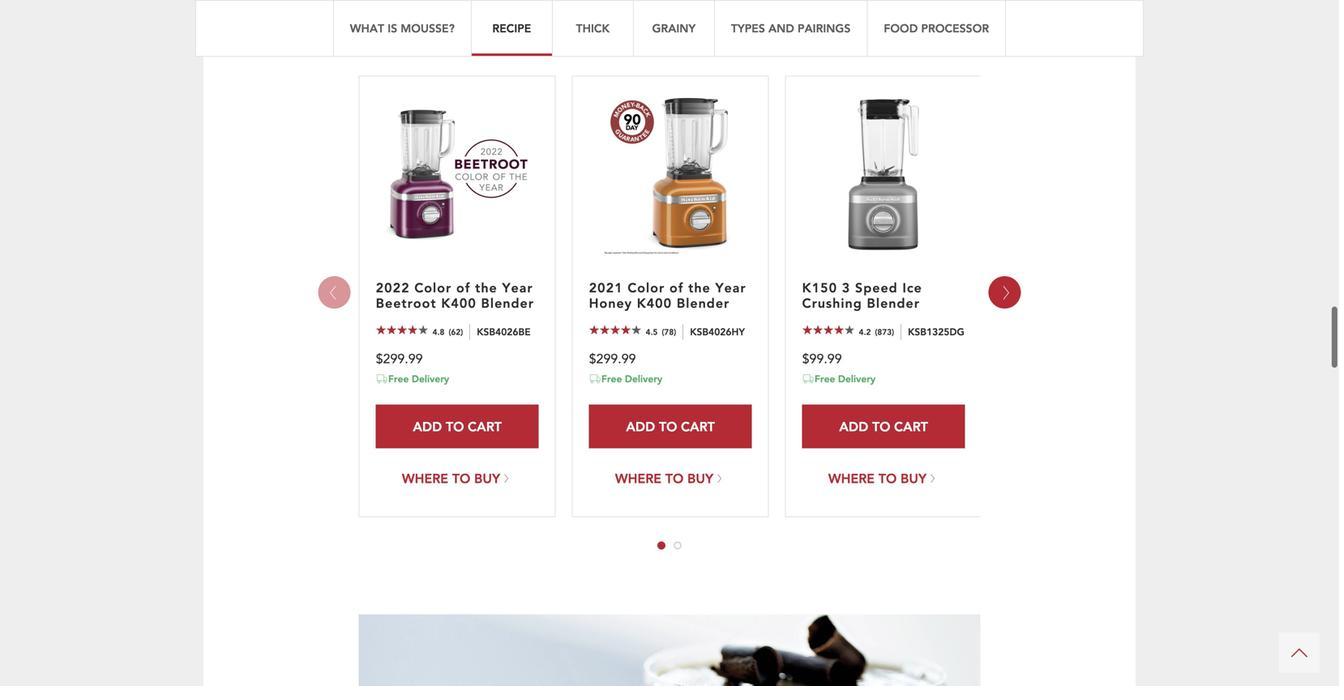 Task type: vqa. For each thing, say whether or not it's contained in the screenshot.


Task type: locate. For each thing, give the bounding box(es) containing it.
delivery
[[412, 372, 449, 385], [625, 372, 663, 385], [839, 372, 876, 385]]

1 horizontal spatial free
[[602, 372, 622, 385]]

free delivery down $99.99
[[815, 372, 876, 385]]

0 horizontal spatial buy
[[474, 470, 500, 487]]

free delivery for honey
[[602, 372, 663, 385]]

2 ★★★★ from the left
[[589, 324, 632, 336]]

★★★★★ down the beetroot
[[376, 324, 429, 336]]

0 horizontal spatial previous image
[[323, 282, 343, 303]]

food processor
[[884, 21, 990, 36]]

2 horizontal spatial to
[[873, 418, 891, 435]]

★★★★ ★ down the beetroot
[[376, 324, 418, 347]]

1 horizontal spatial free delivery
[[602, 372, 663, 385]]

2 color from the left
[[628, 279, 665, 296]]

2 horizontal spatial add to cart
[[840, 418, 929, 435]]

1 ★★★★★ from the left
[[376, 324, 429, 336]]

free down the beetroot
[[388, 372, 409, 385]]

2 ★★★★ ★ from the left
[[589, 324, 632, 347]]

2022 color of the year beetroot k400 blender image
[[376, 93, 539, 256]]

the up ksb4026be
[[475, 279, 498, 296]]

0 horizontal spatial delivery
[[412, 372, 449, 385]]

1 k400 from the left
[[442, 295, 477, 312]]

of for honey
[[670, 279, 684, 296]]

free for 2022 color of the year beetroot k400 blender
[[388, 372, 409, 385]]

2 the from the left
[[689, 279, 711, 296]]

1 horizontal spatial of
[[670, 279, 684, 296]]

delivery down 4.8
[[412, 372, 449, 385]]

cart
[[468, 418, 502, 435], [681, 418, 715, 435], [895, 418, 929, 435]]

2 horizontal spatial ★★★★
[[803, 324, 845, 336]]

0 horizontal spatial ★★★★ ★
[[376, 324, 418, 347]]

free delivery down 4.5
[[602, 372, 663, 385]]

2 horizontal spatial delivery
[[839, 372, 876, 385]]

$299.99 for honey
[[589, 351, 636, 368]]

free down $99.99
[[815, 372, 836, 385]]

0 horizontal spatial of
[[457, 279, 471, 296]]

$299.99 for beetroot
[[376, 351, 423, 368]]

2 delivery from the left
[[625, 372, 663, 385]]

★★★★★
[[376, 324, 429, 336], [589, 324, 642, 336], [803, 324, 855, 336]]

blender inside 2021 color of the year honey k400 blender
[[677, 295, 730, 312]]

3 to from the left
[[879, 470, 897, 487]]

the inside 2022 color of the year beetroot k400 blender
[[475, 279, 498, 296]]

0 horizontal spatial year
[[502, 279, 533, 296]]

2 where to buy from the left
[[615, 470, 714, 487]]

3
[[842, 279, 851, 296]]

add
[[413, 418, 442, 435], [626, 418, 655, 435], [840, 418, 869, 435]]

★ for 2021 color of the year honey k400 blender
[[589, 335, 600, 347]]

★★★★ ★ for k150 3 speed ice crushing blender
[[803, 324, 845, 347]]

to
[[446, 418, 464, 435], [659, 418, 678, 435], [873, 418, 891, 435]]

year
[[502, 279, 533, 296], [716, 279, 747, 296]]

2 add to cart from the left
[[626, 418, 715, 435]]

k400 up "(62)"
[[442, 295, 477, 312]]

1 previous image from the left
[[323, 282, 343, 303]]

add for honey
[[626, 418, 655, 435]]

1 where to buy link from the left
[[376, 457, 539, 501]]

of up the (78) at the top of page
[[670, 279, 684, 296]]

year up ksb4026be
[[502, 279, 533, 296]]

mousse?
[[401, 21, 455, 36]]

1 to from the left
[[446, 418, 464, 435]]

3 where from the left
[[829, 470, 875, 487]]

0 horizontal spatial free delivery
[[388, 372, 449, 385]]

blender inside 2022 color of the year beetroot k400 blender
[[481, 295, 534, 312]]

1 horizontal spatial add to cart button
[[589, 405, 752, 449]]

★ down honey
[[589, 335, 600, 347]]

0 horizontal spatial free
[[388, 372, 409, 385]]

★ down the beetroot
[[376, 335, 387, 347]]

k400 inside 2021 color of the year honey k400 blender
[[637, 295, 672, 312]]

1 horizontal spatial the
[[689, 279, 711, 296]]

where for blender
[[829, 470, 875, 487]]

1 horizontal spatial blender
[[677, 295, 730, 312]]

0 horizontal spatial $299.99
[[376, 351, 423, 368]]

2 of from the left
[[670, 279, 684, 296]]

★★★★ ★
[[376, 324, 418, 347], [589, 324, 632, 347], [803, 324, 845, 347]]

year up ksb4026hy
[[716, 279, 747, 296]]

1 horizontal spatial year
[[716, 279, 747, 296]]

where to buy for blender
[[829, 470, 927, 487]]

®
[[594, 29, 606, 46]]

2 add to cart button from the left
[[589, 405, 752, 449]]

★★★★ ★ up $99.99
[[803, 324, 845, 347]]

k400
[[442, 295, 477, 312], [637, 295, 672, 312]]

delivery down 4.5
[[625, 372, 663, 385]]

2 k400 from the left
[[637, 295, 672, 312]]

★★★★ down crushing
[[803, 324, 845, 336]]

1 horizontal spatial k400
[[637, 295, 672, 312]]

color right 2022 in the left top of the page
[[415, 279, 452, 296]]

1 color from the left
[[415, 279, 452, 296]]

1 horizontal spatial where to buy link
[[589, 457, 752, 501]]

add to cart
[[413, 418, 502, 435], [626, 418, 715, 435], [840, 418, 929, 435]]

color right 2021
[[628, 279, 665, 296]]

★★★★ ★ for 2022 color of the year beetroot k400 blender
[[376, 324, 418, 347]]

buy for 2021 color of the year honey k400 blender
[[688, 470, 714, 487]]

0 horizontal spatial add to cart button
[[376, 405, 539, 449]]

3 cart from the left
[[895, 418, 929, 435]]

color inside 2021 color of the year honey k400 blender
[[628, 279, 665, 296]]

2 horizontal spatial where
[[829, 470, 875, 487]]

the
[[475, 279, 498, 296], [689, 279, 711, 296]]

1 where to buy from the left
[[402, 470, 500, 487]]

what
[[350, 21, 384, 36]]

3 ★ from the left
[[803, 335, 813, 347]]

of inside 2021 color of the year honey k400 blender
[[670, 279, 684, 296]]

2 ★ from the left
[[589, 335, 600, 347]]

the up ksb4026hy
[[689, 279, 711, 296]]

kitchenaid
[[477, 31, 594, 54]]

3 where to buy link from the left
[[803, 457, 966, 501]]

1 the from the left
[[475, 279, 498, 296]]

0 horizontal spatial where to buy link
[[376, 457, 539, 501]]

4.2 (873)
[[859, 327, 895, 337]]

0 horizontal spatial where
[[402, 470, 449, 487]]

processor
[[922, 21, 990, 36]]

★★★★★ down crushing
[[803, 324, 855, 336]]

1 free from the left
[[388, 372, 409, 385]]

1 horizontal spatial previous image
[[997, 282, 1017, 303]]

3 add from the left
[[840, 418, 869, 435]]

1 delivery from the left
[[412, 372, 449, 385]]

1 horizontal spatial buy
[[688, 470, 714, 487]]

what is mousse? button
[[333, 0, 471, 57]]

2 where to buy link from the left
[[589, 457, 752, 501]]

3 to from the left
[[873, 418, 891, 435]]

2 add from the left
[[626, 418, 655, 435]]

★★★★★ for 2022 color of the year beetroot k400 blender
[[376, 324, 429, 336]]

of up "(62)"
[[457, 279, 471, 296]]

free delivery down 4.8
[[388, 372, 449, 385]]

2 horizontal spatial add
[[840, 418, 869, 435]]

2 $299.99 from the left
[[589, 351, 636, 368]]

2 where from the left
[[615, 470, 662, 487]]

where to buy link
[[376, 457, 539, 501], [589, 457, 752, 501], [803, 457, 966, 501]]

color inside 2022 color of the year beetroot k400 blender
[[415, 279, 452, 296]]

2 buy from the left
[[688, 470, 714, 487]]

0 horizontal spatial where to buy
[[402, 470, 500, 487]]

2 horizontal spatial free delivery
[[815, 372, 876, 385]]

add to cart for blender
[[840, 418, 929, 435]]

★★★★ down honey
[[589, 324, 632, 336]]

1 horizontal spatial ★★★★ ★
[[589, 324, 632, 347]]

delivery down $99.99
[[839, 372, 876, 385]]

where for beetroot
[[402, 470, 449, 487]]

blender up ksb4026hy
[[677, 295, 730, 312]]

★ for k150 3 speed ice crushing blender
[[803, 335, 813, 347]]

1 buy from the left
[[474, 470, 500, 487]]

2 year from the left
[[716, 279, 747, 296]]

★★★★★ for k150 3 speed ice crushing blender
[[803, 324, 855, 336]]

0 horizontal spatial the
[[475, 279, 498, 296]]

1 add to cart button from the left
[[376, 405, 539, 449]]

free down honey
[[602, 372, 622, 385]]

2 horizontal spatial ★★★★★
[[803, 324, 855, 336]]

year inside 2022 color of the year beetroot k400 blender
[[502, 279, 533, 296]]

2 horizontal spatial add to cart button
[[803, 405, 966, 449]]

3 delivery from the left
[[839, 372, 876, 385]]

3 blender from the left
[[867, 295, 920, 312]]

1 $299.99 from the left
[[376, 351, 423, 368]]

1 horizontal spatial to
[[666, 470, 684, 487]]

2 previous image from the left
[[997, 282, 1017, 303]]

1 add from the left
[[413, 418, 442, 435]]

★
[[376, 335, 387, 347], [589, 335, 600, 347], [803, 335, 813, 347]]

2 ★★★★★ from the left
[[589, 324, 642, 336]]

k400 for honey
[[637, 295, 672, 312]]

0 horizontal spatial ★★★★
[[376, 324, 418, 336]]

2 horizontal spatial where to buy
[[829, 470, 927, 487]]

to for blender
[[873, 418, 891, 435]]

of inside 2022 color of the year beetroot k400 blender
[[457, 279, 471, 296]]

k150
[[803, 279, 838, 296]]

blender up (873)
[[867, 295, 920, 312]]

★★★★ for k150 3 speed ice crushing blender
[[803, 324, 845, 336]]

k150 3 speed ice crushing blender
[[803, 279, 923, 312]]

1 ★★★★ from the left
[[376, 324, 418, 336]]

buy
[[474, 470, 500, 487], [688, 470, 714, 487], [901, 470, 927, 487]]

types and pairings
[[731, 21, 851, 36]]

2 horizontal spatial ★
[[803, 335, 813, 347]]

1 horizontal spatial color
[[628, 279, 665, 296]]

2 horizontal spatial ★★★★ ★
[[803, 324, 845, 347]]

where
[[402, 470, 449, 487], [615, 470, 662, 487], [829, 470, 875, 487]]

3 ★★★★★ from the left
[[803, 324, 855, 336]]

to for honey
[[659, 418, 678, 435]]

0 horizontal spatial k400
[[442, 295, 477, 312]]

k400 up 4.5
[[637, 295, 672, 312]]

1 cart from the left
[[468, 418, 502, 435]]

cart for k150 3 speed ice crushing blender
[[895, 418, 929, 435]]

blender for 2022 color of the year beetroot k400 blender
[[481, 295, 534, 312]]

blenders
[[606, 31, 704, 54]]

(62)
[[449, 327, 463, 337]]

recipe
[[493, 21, 531, 36]]

1 horizontal spatial cart
[[681, 418, 715, 435]]

thick button
[[552, 0, 633, 57]]

to
[[452, 470, 471, 487], [666, 470, 684, 487], [879, 470, 897, 487]]

food
[[884, 21, 918, 36]]

1 horizontal spatial ★★★★
[[589, 324, 632, 336]]

3 free from the left
[[815, 372, 836, 385]]

to for beetroot
[[446, 418, 464, 435]]

1 where from the left
[[402, 470, 449, 487]]

2 horizontal spatial free
[[815, 372, 836, 385]]

1 to from the left
[[452, 470, 471, 487]]

types and pairings button
[[714, 0, 867, 57]]

1 horizontal spatial ★
[[589, 335, 600, 347]]

is
[[388, 21, 397, 36]]

2 horizontal spatial blender
[[867, 295, 920, 312]]

free delivery
[[388, 372, 449, 385], [602, 372, 663, 385], [815, 372, 876, 385]]

making
[[755, 31, 835, 54]]

types
[[731, 21, 765, 36]]

0 horizontal spatial ★
[[376, 335, 387, 347]]

2 cart from the left
[[681, 418, 715, 435]]

2 horizontal spatial cart
[[895, 418, 929, 435]]

blender
[[481, 295, 534, 312], [677, 295, 730, 312], [867, 295, 920, 312]]

1 ★ from the left
[[376, 335, 387, 347]]

2 horizontal spatial to
[[879, 470, 897, 487]]

ksb4026hy
[[690, 326, 745, 339]]

the inside 2021 color of the year honey k400 blender
[[689, 279, 711, 296]]

3 ★★★★ from the left
[[803, 324, 845, 336]]

year for 2022 color of the year beetroot k400 blender
[[502, 279, 533, 296]]

1 horizontal spatial ★★★★★
[[589, 324, 642, 336]]

1 horizontal spatial to
[[659, 418, 678, 435]]

1 year from the left
[[502, 279, 533, 296]]

shop
[[418, 31, 471, 54]]

ksb1325dg
[[908, 326, 965, 339]]

2 horizontal spatial where to buy link
[[803, 457, 966, 501]]

0 horizontal spatial add to cart
[[413, 418, 502, 435]]

1 horizontal spatial $299.99
[[589, 351, 636, 368]]

free
[[388, 372, 409, 385], [602, 372, 622, 385], [815, 372, 836, 385]]

★★★★ down the beetroot
[[376, 324, 418, 336]]

★★★★★ down honey
[[589, 324, 642, 336]]

beetroot
[[376, 295, 437, 312]]

2 blender from the left
[[677, 295, 730, 312]]

blender up ksb4026be
[[481, 295, 534, 312]]

free delivery for blender
[[815, 372, 876, 385]]

1 blender from the left
[[481, 295, 534, 312]]

3 add to cart button from the left
[[803, 405, 966, 449]]

(78)
[[662, 327, 677, 337]]

3 ★★★★ ★ from the left
[[803, 324, 845, 347]]

$299.99 down the beetroot
[[376, 351, 423, 368]]

3 where to buy from the left
[[829, 470, 927, 487]]

grainy button
[[633, 0, 714, 57]]

3 add to cart from the left
[[840, 418, 929, 435]]

color
[[415, 279, 452, 296], [628, 279, 665, 296]]

2 horizontal spatial buy
[[901, 470, 927, 487]]

★★★★ ★ down honey
[[589, 324, 632, 347]]

2022
[[376, 279, 410, 296]]

1 ★★★★ ★ from the left
[[376, 324, 418, 347]]

2 free from the left
[[602, 372, 622, 385]]

4.5 (78)
[[646, 327, 677, 337]]

1 horizontal spatial add to cart
[[626, 418, 715, 435]]

where to buy
[[402, 470, 500, 487], [615, 470, 714, 487], [829, 470, 927, 487]]

0 horizontal spatial ★★★★★
[[376, 324, 429, 336]]

0 horizontal spatial blender
[[481, 295, 534, 312]]

delivery for honey
[[625, 372, 663, 385]]

pairings
[[798, 21, 851, 36]]

★ for 2022 color of the year beetroot k400 blender
[[376, 335, 387, 347]]

0 horizontal spatial color
[[415, 279, 452, 296]]

chocolate mousse in a glass image
[[359, 615, 981, 687]]

0 horizontal spatial add
[[413, 418, 442, 435]]

1 add to cart from the left
[[413, 418, 502, 435]]

1 horizontal spatial add
[[626, 418, 655, 435]]

★★★★
[[376, 324, 418, 336], [589, 324, 632, 336], [803, 324, 845, 336]]

1 horizontal spatial delivery
[[625, 372, 663, 385]]

★ up $99.99
[[803, 335, 813, 347]]

2 free delivery from the left
[[602, 372, 663, 385]]

previous image
[[323, 282, 343, 303], [997, 282, 1017, 303]]

add to cart button
[[376, 405, 539, 449], [589, 405, 752, 449], [803, 405, 966, 449]]

3 free delivery from the left
[[815, 372, 876, 385]]

4.5
[[646, 327, 658, 337]]

cart for 2021 color of the year honey k400 blender
[[681, 418, 715, 435]]

0 horizontal spatial to
[[452, 470, 471, 487]]

of
[[457, 279, 471, 296], [670, 279, 684, 296]]

1 of from the left
[[457, 279, 471, 296]]

$299.99
[[376, 351, 423, 368], [589, 351, 636, 368]]

year inside 2021 color of the year honey k400 blender
[[716, 279, 747, 296]]

blender inside k150 3 speed ice crushing blender
[[867, 295, 920, 312]]

year for 2021 color of the year honey k400 blender
[[716, 279, 747, 296]]

k400 inside 2022 color of the year beetroot k400 blender
[[442, 295, 477, 312]]

3 buy from the left
[[901, 470, 927, 487]]

1 free delivery from the left
[[388, 372, 449, 385]]

$299.99 down honey
[[589, 351, 636, 368]]

1 horizontal spatial where
[[615, 470, 662, 487]]

2 to from the left
[[659, 418, 678, 435]]

1 horizontal spatial where to buy
[[615, 470, 714, 487]]

food processor button
[[867, 0, 1007, 57]]

2 to from the left
[[666, 470, 684, 487]]

0 horizontal spatial cart
[[468, 418, 502, 435]]

where to buy link for honey
[[589, 457, 752, 501]]

where for honey
[[615, 470, 662, 487]]

0 horizontal spatial to
[[446, 418, 464, 435]]

tab list
[[359, 542, 981, 550]]



Task type: describe. For each thing, give the bounding box(es) containing it.
★★★★★ for 2021 color of the year honey k400 blender
[[589, 324, 642, 336]]

2021 color of the year honey k400 blender
[[589, 279, 747, 312]]

color for beetroot
[[415, 279, 452, 296]]

free for k150 3 speed ice crushing blender
[[815, 372, 836, 385]]

★★★★ for 2021 color of the year honey k400 blender
[[589, 324, 632, 336]]

cart for 2022 color of the year beetroot k400 blender
[[468, 418, 502, 435]]

2022 color of the year beetroot k400 blender link
[[376, 279, 534, 312]]

to for honey
[[666, 470, 684, 487]]

honey
[[589, 295, 633, 312]]

blender for 2021 color of the year honey k400 blender
[[677, 295, 730, 312]]

ksb4026be
[[477, 326, 531, 339]]

(873)
[[875, 327, 895, 337]]

crushing
[[803, 295, 863, 312]]

4.8
[[433, 327, 445, 337]]

add to cart button for beetroot
[[376, 405, 539, 449]]

professional image
[[803, 93, 966, 256]]

4.2
[[859, 327, 871, 337]]

★★★★ for 2022 color of the year beetroot k400 blender
[[376, 324, 418, 336]]

2021 color of the year honey k400 blender link
[[589, 279, 747, 312]]

where to buy for beetroot
[[402, 470, 500, 487]]

where to buy for honey
[[615, 470, 714, 487]]

free delivery for beetroot
[[388, 372, 449, 385]]

to for beetroot
[[452, 470, 471, 487]]

where to buy link for blender
[[803, 457, 966, 501]]

add to cart for honey
[[626, 418, 715, 435]]

$99.99
[[803, 351, 842, 368]]

add to cart button for blender
[[803, 405, 966, 449]]

where to buy link for beetroot
[[376, 457, 539, 501]]

delivery for blender
[[839, 372, 876, 385]]

the for 2022 color of the year beetroot k400 blender
[[475, 279, 498, 296]]

add for blender
[[840, 418, 869, 435]]

4.8 (62)
[[433, 327, 463, 337]]

add for beetroot
[[413, 418, 442, 435]]

add to cart for beetroot
[[413, 418, 502, 435]]

add to cart button for honey
[[589, 405, 752, 449]]

ice
[[903, 279, 923, 296]]

what is mousse?
[[350, 21, 455, 36]]

2022 color of the year beetroot k400 blender
[[376, 279, 534, 312]]

speed
[[856, 279, 898, 296]]

grainy
[[652, 21, 696, 36]]

free for 2021 color of the year honey k400 blender
[[602, 372, 622, 385]]

the for 2021 color of the year honey k400 blender
[[689, 279, 711, 296]]

and
[[769, 21, 795, 36]]

thick
[[576, 21, 610, 36]]

mousse
[[841, 31, 921, 54]]

★★★★ ★ for 2021 color of the year honey k400 blender
[[589, 324, 632, 347]]

buy for k150 3 speed ice crushing blender
[[901, 470, 927, 487]]

to for blender
[[879, 470, 897, 487]]

2021 color of the year honey k400 blender image
[[589, 93, 752, 256]]

color for honey
[[628, 279, 665, 296]]

2021
[[589, 279, 623, 296]]

of for beetroot
[[457, 279, 471, 296]]

recipe button
[[471, 0, 552, 57]]

k150 3 speed ice crushing blender link
[[803, 279, 923, 312]]

delivery for beetroot
[[412, 372, 449, 385]]

buy for 2022 color of the year beetroot k400 blender
[[474, 470, 500, 487]]

k400 for beetroot
[[442, 295, 477, 312]]

for
[[710, 31, 749, 54]]

shop kitchenaid ® blenders for making mousse
[[418, 29, 921, 54]]



